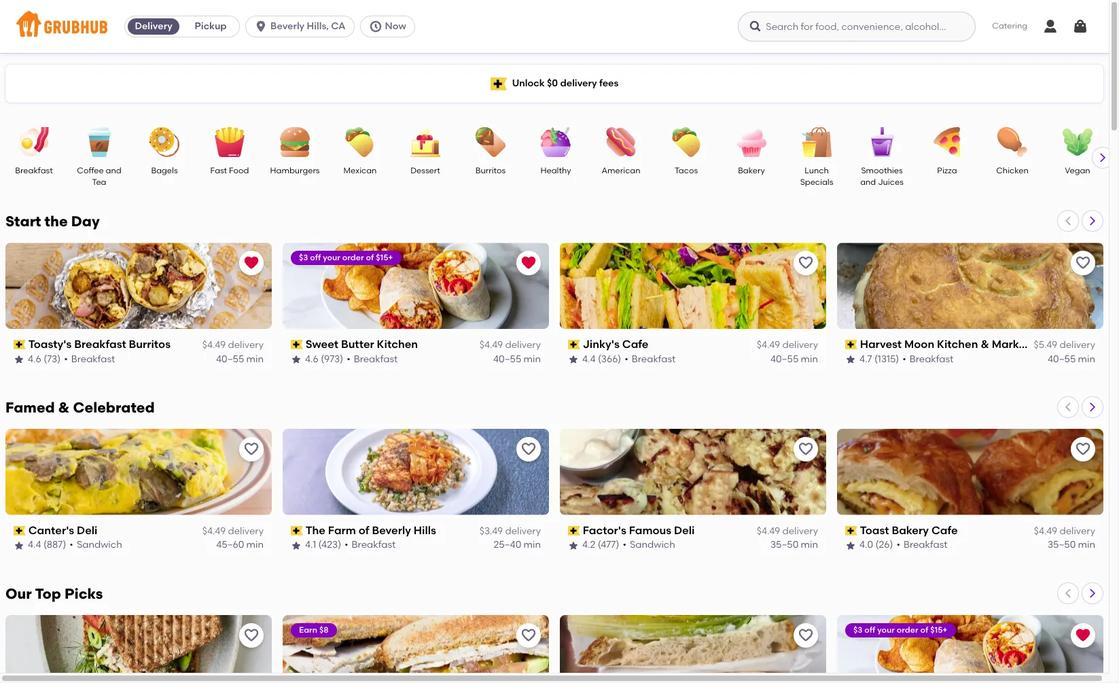 Task type: vqa. For each thing, say whether or not it's contained in the screenshot.


Task type: locate. For each thing, give the bounding box(es) containing it.
min for canter's deli
[[246, 539, 264, 551]]

$4.49
[[202, 339, 226, 351], [480, 339, 503, 351], [757, 339, 780, 351], [202, 525, 226, 537], [757, 525, 780, 537], [1034, 525, 1058, 537]]

unlock $0 delivery fees
[[512, 77, 619, 89]]

main navigation navigation
[[0, 0, 1109, 53]]

$3
[[299, 253, 308, 262], [854, 625, 863, 635]]

2 40–55 from the left
[[493, 353, 521, 365]]

1 vertical spatial order
[[897, 625, 919, 635]]

smoothies and juices
[[860, 166, 904, 187]]

star icon image left 4.4 (366)
[[568, 354, 579, 365]]

min
[[246, 353, 264, 365], [524, 353, 541, 365], [801, 353, 818, 365], [1078, 353, 1096, 365], [246, 539, 264, 551], [524, 539, 541, 551], [801, 539, 818, 551], [1078, 539, 1096, 551]]

4.4 for canter's deli
[[28, 539, 41, 551]]

0 vertical spatial beverly
[[271, 20, 305, 32]]

subscription pass image for harvest moon kitchen & marketplace
[[845, 340, 857, 350]]

1 horizontal spatial sweet butter kitchen logo image
[[837, 615, 1104, 683]]

1 horizontal spatial svg image
[[1043, 18, 1059, 35]]

saved restaurant image
[[243, 255, 260, 271], [521, 255, 537, 271], [1075, 627, 1091, 643]]

2 40–55 min from the left
[[493, 353, 541, 365]]

subscription pass image left the
[[291, 526, 303, 536]]

breakfast
[[15, 166, 53, 175], [74, 338, 126, 351], [71, 353, 115, 365], [354, 353, 398, 365], [632, 353, 676, 365], [910, 353, 954, 365], [352, 539, 396, 551], [904, 539, 948, 551]]

• breakfast
[[64, 353, 115, 365], [347, 353, 398, 365], [625, 353, 676, 365], [903, 353, 954, 365], [345, 539, 396, 551], [897, 539, 948, 551]]

american image
[[597, 127, 645, 157]]

save this restaurant button for factor's famous deli
[[794, 437, 818, 461]]

delivery for jinky's cafe
[[783, 339, 818, 351]]

1 40–55 min from the left
[[216, 353, 264, 365]]

svg image
[[1043, 18, 1059, 35], [1072, 18, 1089, 35], [254, 20, 268, 33]]

min for toasty's breakfast burritos
[[246, 353, 264, 365]]

famed & celebrated
[[5, 399, 155, 416]]

bagels
[[151, 166, 178, 175]]

min for harvest moon kitchen & marketplace
[[1078, 353, 1096, 365]]

min for jinky's cafe
[[801, 353, 818, 365]]

• breakfast down jinky's cafe
[[625, 353, 676, 365]]

sweet
[[306, 338, 338, 351]]

factor's
[[583, 524, 626, 537]]

4 save this restaurant image from the left
[[1075, 441, 1091, 457]]

min for the farm of beverly hills
[[524, 539, 541, 551]]

40–55 for sweet butter kitchen
[[493, 353, 521, 365]]

0 horizontal spatial order
[[342, 253, 364, 262]]

45–60
[[216, 539, 244, 551]]

& right famed
[[58, 399, 70, 416]]

1 horizontal spatial and
[[860, 178, 876, 187]]

0 horizontal spatial sandwich
[[77, 539, 122, 551]]

pizza
[[937, 166, 957, 175]]

coffee
[[77, 166, 104, 175]]

1 horizontal spatial 35–50
[[1048, 539, 1076, 551]]

40–55 for toasty's breakfast burritos
[[216, 353, 244, 365]]

sandwich down famous
[[630, 539, 675, 551]]

delivery
[[135, 20, 172, 32]]

earn $8
[[299, 625, 329, 635]]

chicken image
[[989, 127, 1036, 157]]

star icon image left the 4.4 (887)
[[14, 540, 24, 551]]

1 horizontal spatial deli
[[674, 524, 695, 537]]

saved restaurant button
[[239, 251, 264, 275], [517, 251, 541, 275], [1071, 623, 1096, 648]]

0 horizontal spatial 4.6
[[28, 353, 41, 365]]

1 sandwich from the left
[[77, 539, 122, 551]]

2 4.6 from the left
[[305, 353, 319, 365]]

deli right canter's
[[77, 524, 97, 537]]

0 vertical spatial 4.4
[[582, 353, 596, 365]]

burritos image
[[467, 127, 514, 157]]

1 vertical spatial $15+
[[930, 625, 948, 635]]

subscription pass image left the sweet
[[291, 340, 303, 350]]

1 horizontal spatial $3 off your order of $15+
[[854, 625, 948, 635]]

delivery for harvest moon kitchen & marketplace
[[1060, 339, 1096, 351]]

dessert
[[411, 166, 440, 175]]

star icon image left 4.6 (73)
[[14, 354, 24, 365]]

0 vertical spatial &
[[981, 338, 989, 351]]

2 • sandwich from the left
[[623, 539, 675, 551]]

toast
[[860, 524, 889, 537]]

$8
[[319, 625, 329, 635]]

4.6 left (73)
[[28, 353, 41, 365]]

0 horizontal spatial saved restaurant image
[[243, 255, 260, 271]]

1 horizontal spatial 4.4
[[582, 353, 596, 365]]

save this restaurant image for the jinky's cafe logo
[[798, 255, 814, 271]]

breakfast down toast bakery cafe
[[904, 539, 948, 551]]

healthy image
[[532, 127, 580, 157]]

1 horizontal spatial $15+
[[930, 625, 948, 635]]

1 vertical spatial burritos
[[129, 338, 171, 351]]

jinky's cafe logo image
[[560, 243, 826, 329]]

kitchen right moon
[[937, 338, 978, 351]]

1 vertical spatial bakery
[[892, 524, 929, 537]]

• for bakery
[[897, 539, 900, 551]]

save this restaurant image
[[798, 255, 814, 271], [1075, 255, 1091, 271], [243, 627, 260, 643], [521, 627, 537, 643], [798, 627, 814, 643]]

1 horizontal spatial kitchen
[[937, 338, 978, 351]]

sandwich down canter's deli
[[77, 539, 122, 551]]

subscription pass image for jinky's cafe
[[568, 340, 580, 350]]

• breakfast for bakery
[[897, 539, 948, 551]]

breakfast down the toasty's breakfast burritos
[[71, 353, 115, 365]]

delivery for sweet butter kitchen
[[505, 339, 541, 351]]

caret right icon image
[[1098, 152, 1108, 163], [1087, 215, 1098, 226], [1087, 402, 1098, 412], [1087, 588, 1098, 599]]

• breakfast down the toasty's breakfast burritos
[[64, 353, 115, 365]]

subscription pass image
[[845, 340, 857, 350], [14, 526, 26, 536], [291, 526, 303, 536], [568, 526, 580, 536]]

subscription pass image left jinky's on the right of page
[[568, 340, 580, 350]]

2 caret left icon image from the top
[[1063, 402, 1074, 412]]

1 horizontal spatial order
[[897, 625, 919, 635]]

2 save this restaurant image from the left
[[521, 441, 537, 457]]

delivery for canter's deli
[[228, 525, 264, 537]]

hamburgers image
[[271, 127, 319, 157]]

0 horizontal spatial kitchen
[[377, 338, 418, 351]]

$15+
[[376, 253, 393, 262], [930, 625, 948, 635]]

25–40 min
[[494, 539, 541, 551]]

1 horizontal spatial saved restaurant button
[[517, 251, 541, 275]]

star icon image for canter's deli
[[14, 540, 24, 551]]

0 horizontal spatial 35–50 min
[[771, 539, 818, 551]]

0 horizontal spatial $3
[[299, 253, 308, 262]]

of
[[366, 253, 374, 262], [359, 524, 369, 537], [921, 625, 929, 635]]

1 vertical spatial beverly
[[372, 524, 411, 537]]

min for toast bakery cafe
[[1078, 539, 1096, 551]]

1 4.6 from the left
[[28, 353, 41, 365]]

1 vertical spatial 4.4
[[28, 539, 41, 551]]

0 horizontal spatial 4.4
[[28, 539, 41, 551]]

star icon image left 4.7
[[845, 354, 856, 365]]

deli
[[77, 524, 97, 537], [674, 524, 695, 537]]

0 vertical spatial $3 off your order of $15+
[[299, 253, 393, 262]]

delivery for toasty's breakfast burritos
[[228, 339, 264, 351]]

1 svg image from the left
[[369, 20, 382, 33]]

• right (73)
[[64, 353, 68, 365]]

4.1 (423)
[[305, 539, 341, 551]]

1 vertical spatial your
[[878, 625, 895, 635]]

3 save this restaurant image from the left
[[798, 441, 814, 457]]

tacos image
[[663, 127, 710, 157]]

(366)
[[598, 353, 621, 365]]

0 vertical spatial $15+
[[376, 253, 393, 262]]

saved restaurant button for 'sweet butter kitchen logo' to the left
[[517, 251, 541, 275]]

star icon image left '4.1' on the left bottom of the page
[[291, 540, 302, 551]]

3 40–55 from the left
[[771, 353, 799, 365]]

•
[[64, 353, 68, 365], [347, 353, 350, 365], [625, 353, 628, 365], [903, 353, 906, 365], [70, 539, 73, 551], [345, 539, 348, 551], [623, 539, 627, 551], [897, 539, 900, 551]]

famous
[[629, 524, 672, 537]]

1 horizontal spatial sandwich
[[630, 539, 675, 551]]

burritos down burritos image
[[476, 166, 506, 175]]

Search for food, convenience, alcohol... search field
[[738, 12, 976, 41]]

• sandwich down canter's deli
[[70, 539, 122, 551]]

1 35–50 from the left
[[771, 539, 799, 551]]

grubhub plus flag logo image
[[490, 77, 507, 90]]

catering button
[[983, 11, 1037, 42]]

1 kitchen from the left
[[377, 338, 418, 351]]

1 40–55 from the left
[[216, 353, 244, 365]]

2 35–50 from the left
[[1048, 539, 1076, 551]]

and up 'tea' in the left top of the page
[[106, 166, 121, 175]]

• right (366)
[[625, 353, 628, 365]]

4 40–55 min from the left
[[1048, 353, 1096, 365]]

order for 'sweet butter kitchen logo' to the left
[[342, 253, 364, 262]]

4.4 left '(887)'
[[28, 539, 41, 551]]

1 horizontal spatial svg image
[[749, 20, 763, 33]]

delivery
[[560, 77, 597, 89], [228, 339, 264, 351], [505, 339, 541, 351], [783, 339, 818, 351], [1060, 339, 1096, 351], [228, 525, 264, 537], [505, 525, 541, 537], [783, 525, 818, 537], [1060, 525, 1096, 537]]

delivery for factor's famous deli
[[783, 525, 818, 537]]

• sandwich
[[70, 539, 122, 551], [623, 539, 675, 551]]

coffee and tea
[[77, 166, 121, 187]]

4.6 down the sweet
[[305, 353, 319, 365]]

35–50
[[771, 539, 799, 551], [1048, 539, 1076, 551]]

40–55 min for harvest moon kitchen & marketplace
[[1048, 353, 1096, 365]]

0 vertical spatial cafe
[[622, 338, 649, 351]]

earn
[[299, 625, 317, 635]]

• breakfast for butter
[[347, 353, 398, 365]]

& left marketplace
[[981, 338, 989, 351]]

1 vertical spatial sweet butter kitchen logo image
[[837, 615, 1104, 683]]

$3 off your order of $15+
[[299, 253, 393, 262], [854, 625, 948, 635]]

star icon image left 4.0
[[845, 540, 856, 551]]

tacos
[[675, 166, 698, 175]]

35–50 for toast bakery cafe
[[1048, 539, 1076, 551]]

• for moon
[[903, 353, 906, 365]]

1 vertical spatial caret left icon image
[[1063, 402, 1074, 412]]

save this restaurant image
[[243, 441, 260, 457], [521, 441, 537, 457], [798, 441, 814, 457], [1075, 441, 1091, 457]]

subscription pass image left toasty's
[[14, 340, 26, 350]]

• right (477)
[[623, 539, 627, 551]]

dessert image
[[402, 127, 449, 157]]

kitchen right butter
[[377, 338, 418, 351]]

our
[[5, 585, 32, 602]]

breakfast for jinky's cafe
[[632, 353, 676, 365]]

picks
[[65, 585, 103, 602]]

• for breakfast
[[64, 353, 68, 365]]

toasty's breakfast burritos logo image
[[5, 243, 272, 329]]

• right '(887)'
[[70, 539, 73, 551]]

kitchen for butter
[[377, 338, 418, 351]]

0 horizontal spatial svg image
[[369, 20, 382, 33]]

0 horizontal spatial and
[[106, 166, 121, 175]]

• breakfast down the farm of beverly hills on the bottom left of the page
[[345, 539, 396, 551]]

deli right famous
[[674, 524, 695, 537]]

• for butter
[[347, 353, 350, 365]]

and down smoothies
[[860, 178, 876, 187]]

burritos down toasty's breakfast burritos logo
[[129, 338, 171, 351]]

bakery up (26)
[[892, 524, 929, 537]]

0 horizontal spatial your
[[323, 253, 340, 262]]

breakfast down the farm of beverly hills on the bottom left of the page
[[352, 539, 396, 551]]

0 vertical spatial burritos
[[476, 166, 506, 175]]

save this restaurant button
[[794, 251, 818, 275], [1071, 251, 1096, 275], [239, 437, 264, 461], [517, 437, 541, 461], [794, 437, 818, 461], [1071, 437, 1096, 461], [239, 623, 264, 648], [517, 623, 541, 648], [794, 623, 818, 648]]

3 caret left icon image from the top
[[1063, 588, 1074, 599]]

subscription pass image
[[14, 340, 26, 350], [291, 340, 303, 350], [568, 340, 580, 350], [845, 526, 857, 536]]

0 horizontal spatial 35–50
[[771, 539, 799, 551]]

1 horizontal spatial off
[[865, 625, 876, 635]]

0 vertical spatial and
[[106, 166, 121, 175]]

farm
[[328, 524, 356, 537]]

smoothies and juices image
[[858, 127, 906, 157]]

subscription pass image for factor's famous deli
[[568, 526, 580, 536]]

0 horizontal spatial $15+
[[376, 253, 393, 262]]

0 horizontal spatial svg image
[[254, 20, 268, 33]]

save this restaurant image for cafe
[[1075, 441, 1091, 457]]

breakfast for harvest moon kitchen & marketplace
[[910, 353, 954, 365]]

2 horizontal spatial saved restaurant button
[[1071, 623, 1096, 648]]

1 horizontal spatial beverly
[[372, 524, 411, 537]]

caret left icon image
[[1063, 215, 1074, 226], [1063, 402, 1074, 412], [1063, 588, 1074, 599]]

saved restaurant button for 'sweet butter kitchen logo' to the right
[[1071, 623, 1096, 648]]

breakfast down moon
[[910, 353, 954, 365]]

cafe down toast bakery cafe logo
[[932, 524, 958, 537]]

svg image inside beverly hills, ca 'button'
[[254, 20, 268, 33]]

star icon image left the 4.2 on the right bottom of page
[[568, 540, 579, 551]]

2 horizontal spatial saved restaurant image
[[1075, 627, 1091, 643]]

star icon image left 4.6 (973)
[[291, 354, 302, 365]]

4.6
[[28, 353, 41, 365], [305, 353, 319, 365]]

and inside smoothies and juices
[[860, 178, 876, 187]]

0 horizontal spatial sweet butter kitchen logo image
[[283, 243, 549, 329]]

35–50 min
[[771, 539, 818, 551], [1048, 539, 1096, 551]]

• sandwich down famous
[[623, 539, 675, 551]]

subscription pass image left harvest at the right of the page
[[845, 340, 857, 350]]

subscription pass image for canter's deli
[[14, 526, 26, 536]]

burritos
[[476, 166, 506, 175], [129, 338, 171, 351]]

1 vertical spatial cafe
[[932, 524, 958, 537]]

2 horizontal spatial svg image
[[1072, 18, 1089, 35]]

breakfast for sweet butter kitchen
[[354, 353, 398, 365]]

saved restaurant image for 'sweet butter kitchen logo' to the right
[[1075, 627, 1091, 643]]

cafe
[[622, 338, 649, 351], [932, 524, 958, 537]]

chicken
[[996, 166, 1029, 175]]

subscription pass image for sweet butter kitchen
[[291, 340, 303, 350]]

1 vertical spatial &
[[58, 399, 70, 416]]

1 horizontal spatial saved restaurant image
[[521, 255, 537, 271]]

• breakfast down sweet butter kitchen
[[347, 353, 398, 365]]

1 vertical spatial and
[[860, 178, 876, 187]]

delivery button
[[125, 16, 182, 37]]

0 vertical spatial caret left icon image
[[1063, 215, 1074, 226]]

• breakfast for breakfast
[[64, 353, 115, 365]]

• right (973)
[[347, 353, 350, 365]]

breakfast for the farm of beverly hills
[[352, 539, 396, 551]]

beverly inside 'button'
[[271, 20, 305, 32]]

2 vertical spatial caret left icon image
[[1063, 588, 1074, 599]]

subscription pass image left canter's
[[14, 526, 26, 536]]

0 horizontal spatial cafe
[[622, 338, 649, 351]]

1 35–50 min from the left
[[771, 539, 818, 551]]

• down 'farm'
[[345, 539, 348, 551]]

coffee and tea image
[[75, 127, 123, 157]]

bakery down the "bakery" image
[[738, 166, 765, 175]]

1 horizontal spatial your
[[878, 625, 895, 635]]

• right (26)
[[897, 539, 900, 551]]

0 horizontal spatial &
[[58, 399, 70, 416]]

2 sandwich from the left
[[630, 539, 675, 551]]

$4.49 delivery for sweet butter kitchen
[[480, 339, 541, 351]]

1 horizontal spatial $3
[[854, 625, 863, 635]]

svg image inside "now" "button"
[[369, 20, 382, 33]]

kitchen
[[377, 338, 418, 351], [937, 338, 978, 351]]

(973)
[[321, 353, 343, 365]]

ca
[[331, 20, 346, 32]]

0 horizontal spatial deli
[[77, 524, 97, 537]]

star icon image for toast bakery cafe
[[845, 540, 856, 551]]

cafe right jinky's on the right of page
[[622, 338, 649, 351]]

2 kitchen from the left
[[937, 338, 978, 351]]

2 vertical spatial of
[[921, 625, 929, 635]]

1 horizontal spatial 35–50 min
[[1048, 539, 1096, 551]]

1 • sandwich from the left
[[70, 539, 122, 551]]

0 vertical spatial order
[[342, 253, 364, 262]]

0 horizontal spatial burritos
[[129, 338, 171, 351]]

$4.49 delivery for jinky's cafe
[[757, 339, 818, 351]]

subscription pass image left factor's
[[568, 526, 580, 536]]

0 vertical spatial of
[[366, 253, 374, 262]]

• right "(1315)"
[[903, 353, 906, 365]]

caret right icon image for celebrated
[[1087, 402, 1098, 412]]

subscription pass image for toasty's breakfast burritos
[[14, 340, 26, 350]]

breakfast down jinky's cafe
[[632, 353, 676, 365]]

order
[[342, 253, 364, 262], [897, 625, 919, 635]]

factor's famous deli
[[583, 524, 695, 537]]

• breakfast down toast bakery cafe
[[897, 539, 948, 551]]

40–55
[[216, 353, 244, 365], [493, 353, 521, 365], [771, 353, 799, 365], [1048, 353, 1076, 365]]

1 horizontal spatial bakery
[[892, 524, 929, 537]]

0 vertical spatial sweet butter kitchen logo image
[[283, 243, 549, 329]]

• for famous
[[623, 539, 627, 551]]

subscription pass image left toast
[[845, 526, 857, 536]]

mexican image
[[336, 127, 384, 157]]

breakfast down sweet butter kitchen
[[354, 353, 398, 365]]

1 vertical spatial off
[[865, 625, 876, 635]]

0 horizontal spatial bakery
[[738, 166, 765, 175]]

canter's deli
[[28, 524, 97, 537]]

save this restaurant button for canter's deli
[[239, 437, 264, 461]]

sandwich for famous
[[630, 539, 675, 551]]

start
[[5, 213, 41, 230]]

0 vertical spatial off
[[310, 253, 321, 262]]

40–55 for jinky's cafe
[[771, 353, 799, 365]]

$3.49
[[480, 525, 503, 537]]

bakery
[[738, 166, 765, 175], [892, 524, 929, 537]]

4.4 down jinky's on the right of page
[[582, 353, 596, 365]]

1 caret left icon image from the top
[[1063, 215, 1074, 226]]

beverly left hills
[[372, 524, 411, 537]]

• for deli
[[70, 539, 73, 551]]

2 35–50 min from the left
[[1048, 539, 1096, 551]]

0 horizontal spatial beverly
[[271, 20, 305, 32]]

beverly left hills,
[[271, 20, 305, 32]]

fast
[[210, 166, 227, 175]]

0 vertical spatial $3
[[299, 253, 308, 262]]

sweet butter kitchen logo image
[[283, 243, 549, 329], [837, 615, 1104, 683]]

4 40–55 from the left
[[1048, 353, 1076, 365]]

star icon image
[[14, 354, 24, 365], [291, 354, 302, 365], [568, 354, 579, 365], [845, 354, 856, 365], [14, 540, 24, 551], [291, 540, 302, 551], [568, 540, 579, 551], [845, 540, 856, 551]]

0 horizontal spatial • sandwich
[[70, 539, 122, 551]]

3 40–55 min from the left
[[771, 353, 818, 365]]

1 deli from the left
[[77, 524, 97, 537]]

and inside coffee and tea
[[106, 166, 121, 175]]

1 horizontal spatial 4.6
[[305, 353, 319, 365]]

• breakfast down moon
[[903, 353, 954, 365]]

svg image
[[369, 20, 382, 33], [749, 20, 763, 33]]

1 horizontal spatial • sandwich
[[623, 539, 675, 551]]



Task type: describe. For each thing, give the bounding box(es) containing it.
tea
[[92, 178, 106, 187]]

juices
[[878, 178, 904, 187]]

joe & the juice logo image
[[5, 615, 272, 683]]

min for factor's famous deli
[[801, 539, 818, 551]]

order for 'sweet butter kitchen logo' to the right
[[897, 625, 919, 635]]

hamburgers
[[270, 166, 320, 175]]

fast food
[[210, 166, 249, 175]]

famed
[[5, 399, 55, 416]]

• sandwich for deli
[[70, 539, 122, 551]]

1 vertical spatial $3 off your order of $15+
[[854, 625, 948, 635]]

4.0 (26)
[[860, 539, 893, 551]]

breakfast right toasty's
[[74, 338, 126, 351]]

save this restaurant button for harvest moon kitchen & marketplace
[[1071, 251, 1096, 275]]

0 horizontal spatial off
[[310, 253, 321, 262]]

$0
[[547, 77, 558, 89]]

$4.49 for jinky's cafe
[[757, 339, 780, 351]]

save this restaurant image for deli
[[798, 441, 814, 457]]

and for smoothies and juices
[[860, 178, 876, 187]]

4.0
[[860, 539, 873, 551]]

breakfast for toast bakery cafe
[[904, 539, 948, 551]]

jinky's cafe
[[583, 338, 649, 351]]

$5.49 delivery
[[1034, 339, 1096, 351]]

specials
[[800, 178, 833, 187]]

save this restaurant image for of
[[521, 441, 537, 457]]

toast bakery cafe logo image
[[837, 429, 1104, 515]]

$4.49 delivery for toast bakery cafe
[[1034, 525, 1096, 537]]

caret right icon image for day
[[1087, 215, 1098, 226]]

25–40
[[494, 539, 521, 551]]

fees
[[599, 77, 619, 89]]

save this restaurant button for the farm of beverly hills
[[517, 437, 541, 461]]

breakfast image
[[10, 127, 58, 157]]

fast food image
[[206, 127, 253, 157]]

start the day
[[5, 213, 100, 230]]

pizza image
[[924, 127, 971, 157]]

(423)
[[318, 539, 341, 551]]

min for sweet butter kitchen
[[524, 353, 541, 365]]

0 vertical spatial your
[[323, 253, 340, 262]]

caret left icon image for start the day
[[1063, 215, 1074, 226]]

1 save this restaurant image from the left
[[243, 441, 260, 457]]

save this restaurant image for harvest moon kitchen & marketplace logo
[[1075, 255, 1091, 271]]

0 horizontal spatial saved restaurant button
[[239, 251, 264, 275]]

american
[[602, 166, 641, 175]]

toasty's breakfast burritos
[[28, 338, 171, 351]]

toast bakery cafe
[[860, 524, 958, 537]]

$15+ for 'sweet butter kitchen logo' to the left
[[376, 253, 393, 262]]

4.6 (73)
[[28, 353, 61, 365]]

35–50 min for factor's famous deli
[[771, 539, 818, 551]]

lunch
[[805, 166, 829, 175]]

45–60 min
[[216, 539, 264, 551]]

harvest moon kitchen & marketplace
[[860, 338, 1060, 351]]

smoothies
[[861, 166, 903, 175]]

save this restaurant image for joe & the juice logo
[[243, 627, 260, 643]]

• breakfast for moon
[[903, 353, 954, 365]]

breakfast for toasty's breakfast burritos
[[71, 353, 115, 365]]

save this restaurant button for jinky's cafe
[[794, 251, 818, 275]]

breakfast down breakfast image
[[15, 166, 53, 175]]

4.4 for jinky's cafe
[[582, 353, 596, 365]]

jinky's
[[583, 338, 620, 351]]

hills
[[414, 524, 436, 537]]

star icon image for sweet butter kitchen
[[291, 354, 302, 365]]

caret left icon image for famed & celebrated
[[1063, 402, 1074, 412]]

unlock
[[512, 77, 545, 89]]

caret right icon image for picks
[[1087, 588, 1098, 599]]

• breakfast for farm
[[345, 539, 396, 551]]

healthy
[[541, 166, 571, 175]]

lunch specials image
[[793, 127, 841, 157]]

$4.49 for sweet butter kitchen
[[480, 339, 503, 351]]

4.4 (887)
[[28, 539, 66, 551]]

now
[[385, 20, 406, 32]]

day
[[71, 213, 100, 230]]

4.6 (973)
[[305, 353, 343, 365]]

star icon image for toasty's breakfast burritos
[[14, 354, 24, 365]]

our top picks
[[5, 585, 103, 602]]

40–55 min for sweet butter kitchen
[[493, 353, 541, 365]]

beverly hills, ca
[[271, 20, 346, 32]]

star icon image for the farm of beverly hills
[[291, 540, 302, 551]]

lazy daisy of beverly hills logo image
[[283, 615, 549, 683]]

the
[[45, 213, 68, 230]]

moon
[[905, 338, 935, 351]]

caret left icon image for our top picks
[[1063, 588, 1074, 599]]

2 svg image from the left
[[749, 20, 763, 33]]

$3.49 delivery
[[480, 525, 541, 537]]

4.2 (477)
[[582, 539, 619, 551]]

• for farm
[[345, 539, 348, 551]]

40–55 for harvest moon kitchen & marketplace
[[1048, 353, 1076, 365]]

(26)
[[876, 539, 893, 551]]

(73)
[[44, 353, 61, 365]]

star icon image for harvest moon kitchen & marketplace
[[845, 354, 856, 365]]

4.4 (366)
[[582, 353, 621, 365]]

sandwich for deli
[[77, 539, 122, 551]]

vegan
[[1065, 166, 1091, 175]]

saved restaurant image for 'sweet butter kitchen logo' to the left
[[521, 255, 537, 271]]

1 vertical spatial of
[[359, 524, 369, 537]]

toasty's
[[28, 338, 72, 351]]

$4.49 for toasty's breakfast burritos
[[202, 339, 226, 351]]

4.7
[[860, 353, 872, 365]]

top
[[35, 585, 61, 602]]

marketplace
[[992, 338, 1060, 351]]

uncle paulie's studio city logo image
[[560, 615, 826, 683]]

canter's deli logo image
[[5, 429, 272, 515]]

$15+ for 'sweet butter kitchen logo' to the right
[[930, 625, 948, 635]]

1 horizontal spatial burritos
[[476, 166, 506, 175]]

sweet butter kitchen
[[306, 338, 418, 351]]

4.7 (1315)
[[860, 353, 899, 365]]

(477)
[[598, 539, 619, 551]]

$4.49 for toast bakery cafe
[[1034, 525, 1058, 537]]

• sandwich for famous
[[623, 539, 675, 551]]

food
[[229, 166, 249, 175]]

35–50 min for toast bakery cafe
[[1048, 539, 1096, 551]]

star icon image for factor's famous deli
[[568, 540, 579, 551]]

mexican
[[344, 166, 377, 175]]

lunch specials
[[800, 166, 833, 187]]

beverly hills, ca button
[[245, 16, 360, 37]]

vegan image
[[1054, 127, 1102, 157]]

butter
[[341, 338, 374, 351]]

(887)
[[43, 539, 66, 551]]

0 vertical spatial bakery
[[738, 166, 765, 175]]

$4.49 for canter's deli
[[202, 525, 226, 537]]

pickup button
[[182, 16, 239, 37]]

catering
[[992, 21, 1028, 31]]

2 deli from the left
[[674, 524, 695, 537]]

4.6 for sweet butter kitchen
[[305, 353, 319, 365]]

the farm of beverly hills logo image
[[283, 429, 549, 515]]

pickup
[[195, 20, 227, 32]]

40–55 min for jinky's cafe
[[771, 353, 818, 365]]

bagels image
[[141, 127, 188, 157]]

and for coffee and tea
[[106, 166, 121, 175]]

subscription pass image for toast bakery cafe
[[845, 526, 857, 536]]

4.6 for toasty's breakfast burritos
[[28, 353, 41, 365]]

canter's
[[28, 524, 74, 537]]

delivery for toast bakery cafe
[[1060, 525, 1096, 537]]

• breakfast for cafe
[[625, 353, 676, 365]]

1 horizontal spatial &
[[981, 338, 989, 351]]

bakery image
[[728, 127, 775, 157]]

now button
[[360, 16, 421, 37]]

factor's famous deli logo image
[[560, 429, 826, 515]]

harvest moon kitchen & marketplace logo image
[[837, 243, 1104, 329]]

4.1
[[305, 539, 316, 551]]

the
[[306, 524, 326, 537]]

0 horizontal spatial $3 off your order of $15+
[[299, 253, 393, 262]]

harvest
[[860, 338, 902, 351]]

(1315)
[[875, 353, 899, 365]]

1 vertical spatial $3
[[854, 625, 863, 635]]

celebrated
[[73, 399, 155, 416]]

hills,
[[307, 20, 329, 32]]

subscription pass image for the farm of beverly hills
[[291, 526, 303, 536]]

the farm of beverly hills
[[306, 524, 436, 537]]

save this restaurant button for toast bakery cafe
[[1071, 437, 1096, 461]]

$5.49
[[1034, 339, 1058, 351]]

delivery for the farm of beverly hills
[[505, 525, 541, 537]]

$4.49 delivery for canter's deli
[[202, 525, 264, 537]]

40–55 min for toasty's breakfast burritos
[[216, 353, 264, 365]]

$4.49 delivery for toasty's breakfast burritos
[[202, 339, 264, 351]]

35–50 for factor's famous deli
[[771, 539, 799, 551]]

kitchen for moon
[[937, 338, 978, 351]]

$4.49 for factor's famous deli
[[757, 525, 780, 537]]

1 horizontal spatial cafe
[[932, 524, 958, 537]]



